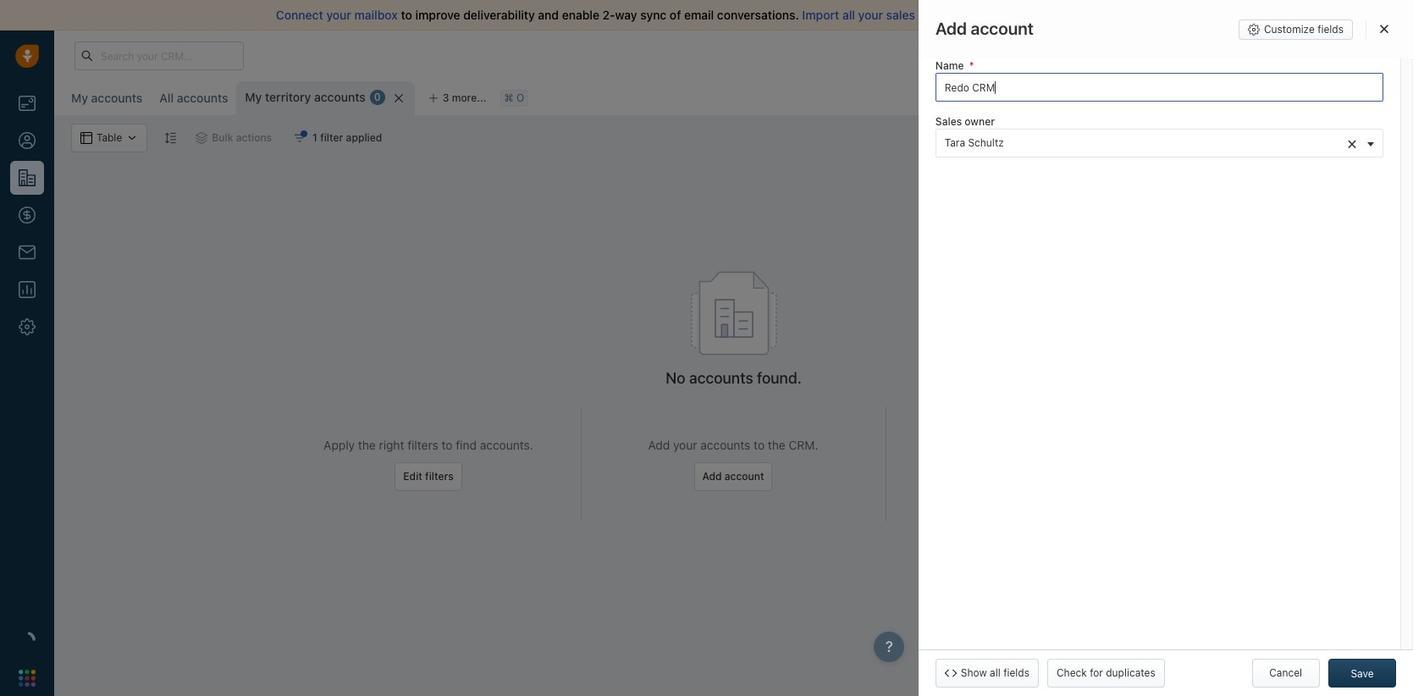 Task type: describe. For each thing, give the bounding box(es) containing it.
dialog containing add account
[[919, 0, 1414, 696]]

found.
[[757, 369, 802, 387]]

0
[[374, 91, 381, 104]]

accounts.
[[480, 438, 533, 452]]

1 vertical spatial add account
[[703, 470, 764, 483]]

1 horizontal spatial account
[[1357, 89, 1397, 102]]

for
[[1090, 667, 1104, 679]]

connect
[[276, 8, 323, 22]]

your trial ends in 21 days
[[950, 50, 1061, 61]]

start
[[1063, 8, 1089, 22]]

1 horizontal spatial add
[[703, 470, 722, 483]]

customize table button
[[1037, 81, 1155, 110]]

from
[[1092, 8, 1118, 22]]

import inside button
[[1186, 89, 1219, 102]]

cancel
[[1270, 667, 1303, 679]]

tara
[[945, 137, 966, 149]]

Search your CRM... text field
[[75, 42, 244, 70]]

apply the right filters to find accounts.
[[324, 438, 533, 452]]

owner
[[965, 115, 995, 128]]

sales owner
[[936, 115, 995, 128]]

data
[[919, 8, 943, 22]]

2 horizontal spatial add
[[1335, 89, 1354, 102]]

more...
[[452, 91, 487, 104]]

bulk
[[212, 131, 233, 144]]

scratch.
[[1122, 8, 1167, 22]]

account
[[971, 19, 1034, 38]]

email image
[[1246, 49, 1258, 63]]

show all fields button
[[936, 659, 1039, 688]]

deliverability
[[464, 8, 535, 22]]

applied
[[346, 131, 382, 144]]

2-
[[603, 8, 615, 22]]

table
[[1119, 89, 1144, 102]]

check
[[1057, 667, 1087, 679]]

show
[[961, 667, 987, 679]]

plans
[[1133, 49, 1160, 61]]

add
[[936, 19, 967, 38]]

find
[[456, 438, 477, 452]]

0 horizontal spatial account
[[725, 470, 764, 483]]

my for my accounts
[[71, 91, 88, 105]]

1 the from the left
[[358, 438, 376, 452]]

all accounts
[[160, 91, 228, 105]]

1 filter applied
[[313, 131, 382, 144]]

save
[[1351, 667, 1374, 680]]

accounts left 0
[[314, 90, 366, 104]]

duplicates
[[1106, 667, 1156, 679]]

0 horizontal spatial import
[[802, 8, 840, 22]]

conversations.
[[717, 8, 799, 22]]

customize for customize fields
[[1265, 23, 1315, 36]]

1 horizontal spatial add account
[[1335, 89, 1397, 102]]

3
[[443, 91, 449, 104]]

close image
[[1381, 24, 1389, 34]]

1
[[313, 131, 318, 144]]

connect your mailbox link
[[276, 8, 401, 22]]

explore
[[1094, 49, 1130, 61]]

check for duplicates
[[1057, 667, 1156, 679]]

accounts for no accounts found.
[[689, 369, 754, 387]]

improve
[[415, 8, 460, 22]]

email
[[684, 8, 714, 22]]

edit
[[403, 470, 423, 483]]

filters inside edit filters button
[[425, 470, 454, 483]]

customize fields
[[1265, 23, 1344, 36]]

*
[[970, 59, 974, 72]]

customize table
[[1064, 89, 1144, 102]]

sales
[[887, 8, 916, 22]]

trial
[[974, 50, 991, 61]]

accounts down no accounts found. at the bottom
[[701, 438, 751, 452]]

Start typing... text field
[[936, 73, 1384, 102]]

o
[[517, 92, 525, 105]]



Task type: vqa. For each thing, say whether or not it's contained in the screenshot.
"Leads"
no



Task type: locate. For each thing, give the bounding box(es) containing it.
edit filters
[[403, 470, 454, 483]]

0 vertical spatial add
[[1335, 89, 1354, 102]]

container_wx8msf4aqz5i3rn1 image for customize
[[1048, 90, 1060, 102]]

and
[[538, 8, 559, 22]]

add down add your accounts to the crm.
[[703, 470, 722, 483]]

fields right show
[[1004, 667, 1030, 679]]

way
[[615, 8, 637, 22]]

check for duplicates button
[[1048, 659, 1165, 688]]

add account button
[[1312, 81, 1405, 110], [694, 462, 773, 491]]

2 vertical spatial add
[[703, 470, 722, 483]]

2 the from the left
[[768, 438, 786, 452]]

account down add your accounts to the crm.
[[725, 470, 764, 483]]

explore plans
[[1094, 49, 1160, 61]]

container_wx8msf4aqz5i3rn1 image left 1
[[294, 132, 306, 144]]

1 vertical spatial import
[[1186, 89, 1219, 102]]

container_wx8msf4aqz5i3rn1 image inside 1 filter applied button
[[294, 132, 306, 144]]

all left sales
[[843, 8, 855, 22]]

add your accounts to the crm.
[[648, 438, 819, 452]]

0 horizontal spatial customize
[[1064, 89, 1116, 102]]

connect your mailbox to improve deliverability and enable 2-way sync of email conversations. import all your sales data so you don't have to start from scratch.
[[276, 8, 1167, 22]]

accounts down email image
[[1221, 89, 1266, 102]]

accounts for import accounts
[[1221, 89, 1266, 102]]

1 horizontal spatial fields
[[1318, 23, 1344, 36]]

bulk actions
[[212, 131, 272, 144]]

mailbox
[[355, 8, 398, 22]]

customize inside button
[[1064, 89, 1116, 102]]

fields
[[1318, 23, 1344, 36], [1004, 667, 1030, 679]]

accounts for my accounts
[[91, 91, 143, 105]]

add account button up × at the right of the page
[[1312, 81, 1405, 110]]

to left "start"
[[1048, 8, 1060, 22]]

freshworks switcher image
[[19, 670, 36, 687]]

territory
[[265, 90, 311, 104]]

account up × at the right of the page
[[1357, 89, 1397, 102]]

crm.
[[789, 438, 819, 452]]

accounts left all on the left
[[91, 91, 143, 105]]

you
[[963, 8, 983, 22]]

my
[[245, 90, 262, 104], [71, 91, 88, 105]]

your for connect your mailbox to improve deliverability and enable 2-way sync of email conversations. import all your sales data so you don't have to start from scratch.
[[326, 8, 351, 22]]

1 horizontal spatial import
[[1186, 89, 1219, 102]]

add account
[[936, 19, 1034, 38]]

1 vertical spatial account
[[725, 470, 764, 483]]

1 horizontal spatial add account button
[[1312, 81, 1405, 110]]

ends
[[993, 50, 1015, 61]]

accounts right no
[[689, 369, 754, 387]]

filters right edit
[[425, 470, 454, 483]]

to right mailbox
[[401, 8, 412, 22]]

have
[[1019, 8, 1045, 22]]

add down no
[[648, 438, 670, 452]]

container_wx8msf4aqz5i3rn1 image left the bulk
[[196, 132, 208, 144]]

1 horizontal spatial container_wx8msf4aqz5i3rn1 image
[[294, 132, 306, 144]]

my for my territory accounts 0
[[245, 90, 262, 104]]

my accounts button
[[63, 81, 151, 115], [71, 91, 143, 105]]

0 vertical spatial add account
[[1335, 89, 1397, 102]]

the left right
[[358, 438, 376, 452]]

dialog
[[919, 0, 1414, 696]]

your left mailbox
[[326, 8, 351, 22]]

my territory accounts 0
[[245, 90, 381, 104]]

0 horizontal spatial add account
[[703, 470, 764, 483]]

all accounts button
[[151, 81, 237, 115], [160, 91, 228, 105]]

sales
[[936, 115, 962, 128]]

sync
[[641, 8, 667, 22]]

import all your sales data link
[[802, 8, 947, 22]]

0 horizontal spatial my
[[71, 91, 88, 105]]

fields left close 'icon'
[[1318, 23, 1344, 36]]

container_wx8msf4aqz5i3rn1 image down days on the top right of page
[[1048, 90, 1060, 102]]

your for add your accounts to the crm.
[[673, 438, 698, 452]]

add account up × at the right of the page
[[1335, 89, 1397, 102]]

no accounts found.
[[666, 369, 802, 387]]

add account
[[1335, 89, 1397, 102], [703, 470, 764, 483]]

1 filter applied button
[[283, 124, 393, 152]]

bulk actions button
[[185, 124, 283, 152]]

21
[[1028, 50, 1038, 61]]

all
[[160, 91, 174, 105]]

0 vertical spatial fields
[[1318, 23, 1344, 36]]

import accounts button
[[1163, 81, 1275, 110]]

0 horizontal spatial fields
[[1004, 667, 1030, 679]]

1 vertical spatial filters
[[425, 470, 454, 483]]

customize inside button
[[1265, 23, 1315, 36]]

2 horizontal spatial your
[[859, 8, 883, 22]]

import accounts group
[[1163, 81, 1304, 110]]

your down no
[[673, 438, 698, 452]]

name *
[[936, 59, 974, 72]]

schultz
[[969, 137, 1004, 149]]

1 horizontal spatial all
[[990, 667, 1001, 679]]

to left find
[[442, 438, 453, 452]]

1 horizontal spatial your
[[673, 438, 698, 452]]

so
[[947, 8, 960, 22]]

1 horizontal spatial my
[[245, 90, 262, 104]]

1 vertical spatial all
[[990, 667, 1001, 679]]

customize fields button
[[1239, 19, 1354, 40]]

container_wx8msf4aqz5i3rn1 image
[[1048, 90, 1060, 102], [196, 132, 208, 144], [294, 132, 306, 144]]

enable
[[562, 8, 600, 22]]

import accounts
[[1186, 89, 1266, 102]]

⌘
[[504, 92, 514, 105]]

right
[[379, 438, 404, 452]]

add
[[1335, 89, 1354, 102], [648, 438, 670, 452], [703, 470, 722, 483]]

show all fields
[[961, 667, 1030, 679]]

cancel button
[[1252, 659, 1320, 688]]

in
[[1018, 50, 1025, 61]]

filters right right
[[408, 438, 439, 452]]

3 more...
[[443, 91, 487, 104]]

all right show
[[990, 667, 1001, 679]]

0 vertical spatial account
[[1357, 89, 1397, 102]]

1 vertical spatial customize
[[1064, 89, 1116, 102]]

0 vertical spatial filters
[[408, 438, 439, 452]]

add account button down add your accounts to the crm.
[[694, 462, 773, 491]]

your
[[950, 50, 971, 61]]

0 horizontal spatial your
[[326, 8, 351, 22]]

add account down add your accounts to the crm.
[[703, 470, 764, 483]]

add up × at the right of the page
[[1335, 89, 1354, 102]]

edit filters button
[[395, 462, 462, 491]]

days
[[1041, 50, 1061, 61]]

filter
[[320, 131, 343, 144]]

fields inside button
[[1318, 23, 1344, 36]]

explore plans link
[[1084, 45, 1169, 66]]

1 vertical spatial fields
[[1004, 667, 1030, 679]]

⌘ o
[[504, 92, 525, 105]]

×
[[1348, 133, 1358, 153]]

to left crm.
[[754, 438, 765, 452]]

don't
[[986, 8, 1016, 22]]

accounts right all on the left
[[177, 91, 228, 105]]

my accounts
[[71, 91, 143, 105]]

0 vertical spatial import
[[802, 8, 840, 22]]

the
[[358, 438, 376, 452], [768, 438, 786, 452]]

2 horizontal spatial container_wx8msf4aqz5i3rn1 image
[[1048, 90, 1060, 102]]

actions
[[236, 131, 272, 144]]

0 horizontal spatial all
[[843, 8, 855, 22]]

fields inside button
[[1004, 667, 1030, 679]]

1 horizontal spatial the
[[768, 438, 786, 452]]

container_wx8msf4aqz5i3rn1 image inside customize table button
[[1048, 90, 1060, 102]]

accounts for all accounts
[[177, 91, 228, 105]]

of
[[670, 8, 681, 22]]

to
[[401, 8, 412, 22], [1048, 8, 1060, 22], [442, 438, 453, 452], [754, 438, 765, 452]]

all
[[843, 8, 855, 22], [990, 667, 1001, 679]]

customize for customize table
[[1064, 89, 1116, 102]]

0 horizontal spatial add
[[648, 438, 670, 452]]

name
[[936, 59, 964, 72]]

apply
[[324, 438, 355, 452]]

save button
[[1329, 659, 1397, 688]]

0 vertical spatial customize
[[1265, 23, 1315, 36]]

all inside button
[[990, 667, 1001, 679]]

your left sales
[[859, 8, 883, 22]]

0 vertical spatial add account button
[[1312, 81, 1405, 110]]

1 vertical spatial add account button
[[694, 462, 773, 491]]

accounts inside button
[[1221, 89, 1266, 102]]

no
[[666, 369, 686, 387]]

1 horizontal spatial customize
[[1265, 23, 1315, 36]]

3 more... button
[[419, 86, 496, 110]]

1 vertical spatial add
[[648, 438, 670, 452]]

0 horizontal spatial the
[[358, 438, 376, 452]]

the left crm.
[[768, 438, 786, 452]]

0 vertical spatial all
[[843, 8, 855, 22]]

tara schultz
[[945, 137, 1004, 149]]

0 horizontal spatial container_wx8msf4aqz5i3rn1 image
[[196, 132, 208, 144]]

my territory accounts link
[[245, 89, 366, 106]]

0 horizontal spatial add account button
[[694, 462, 773, 491]]

import
[[802, 8, 840, 22], [1186, 89, 1219, 102]]

container_wx8msf4aqz5i3rn1 image inside bulk actions button
[[196, 132, 208, 144]]

container_wx8msf4aqz5i3rn1 image for bulk
[[196, 132, 208, 144]]



